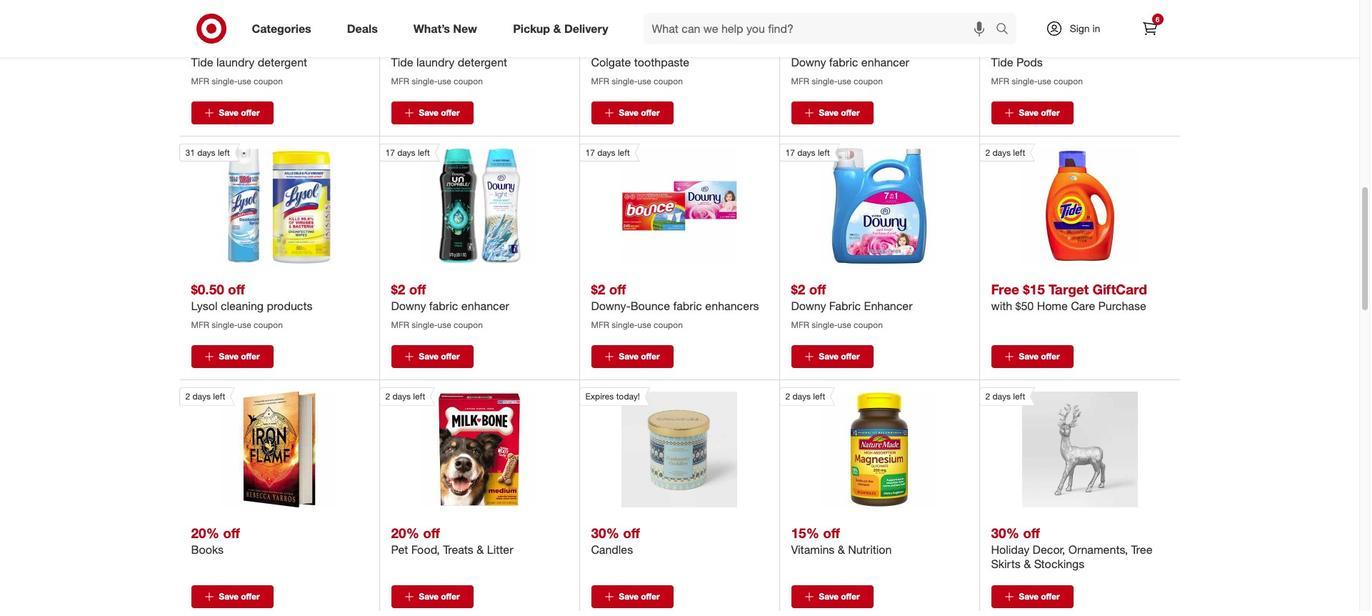 Task type: describe. For each thing, give the bounding box(es) containing it.
today!
[[617, 391, 640, 402]]

6 link
[[1135, 13, 1166, 44]]

0 horizontal spatial fabric
[[429, 299, 458, 313]]

17 days left for downy fabric enhancer
[[786, 147, 830, 158]]

coupon inside the tide laundry detergent mfr single-use coupon
[[454, 76, 483, 87]]

pickup
[[513, 21, 550, 35]]

left for vitamins & nutrition
[[813, 391, 826, 402]]

$2 inside $2 off downy fabric enhancer mfr single-use coupon
[[791, 281, 806, 297]]

mfr inside $3 off colgate toothpaste mfr single-use coupon
[[591, 76, 610, 87]]

30% off holiday decor, ornaments, tree skirts & stockings
[[992, 525, 1153, 571]]

left for with $50 home care purchase
[[1014, 147, 1026, 158]]

$0.50
[[191, 281, 224, 297]]

lysol
[[191, 299, 218, 313]]

single- inside $4 off tide laundry detergent mfr single-use coupon
[[212, 76, 238, 87]]

ornaments,
[[1069, 543, 1129, 557]]

15%
[[791, 525, 820, 541]]

search
[[989, 23, 1024, 37]]

mfr inside the tide laundry detergent mfr single-use coupon
[[391, 76, 410, 87]]

expires today! button
[[579, 388, 738, 508]]

2 days left for 30%
[[986, 391, 1026, 402]]

& inside 15% off vitamins & nutrition
[[838, 543, 845, 557]]

home
[[1037, 299, 1068, 313]]

1 vertical spatial $2 off downy fabric enhancer mfr single-use coupon
[[391, 281, 510, 330]]

days for downy fabric enhancer
[[798, 147, 816, 158]]

expires
[[586, 391, 614, 402]]

left for downy fabric enhancer
[[418, 147, 430, 158]]

31
[[185, 147, 195, 158]]

days for books
[[193, 391, 211, 402]]

sign in link
[[1034, 13, 1123, 44]]

$3 off colgate toothpaste mfr single-use coupon
[[591, 37, 690, 87]]

& right pickup
[[554, 21, 561, 35]]

use inside $3 off colgate toothpaste mfr single-use coupon
[[638, 76, 652, 87]]

bounce
[[631, 299, 670, 313]]

nutrition
[[849, 543, 892, 557]]

sign in
[[1070, 22, 1101, 34]]

decor,
[[1033, 543, 1066, 557]]

left for holiday decor, ornaments, tree skirts & stockings
[[1014, 391, 1026, 402]]

coupon inside $2 off tide pods mfr single-use coupon
[[1054, 76, 1083, 87]]

31 days left button
[[179, 144, 337, 264]]

products
[[267, 299, 313, 313]]

with
[[992, 299, 1013, 313]]

$4 off tide laundry detergent mfr single-use coupon
[[191, 37, 307, 87]]

30% off candles
[[591, 525, 640, 557]]

new
[[453, 21, 478, 35]]

$2 inside '$2 off downy-bounce fabric enhancers mfr single-use coupon'
[[591, 281, 606, 297]]

0 vertical spatial $2 off downy fabric enhancer mfr single-use coupon
[[791, 37, 910, 87]]

detergent inside the tide laundry detergent mfr single-use coupon
[[458, 55, 508, 69]]

pods
[[1017, 55, 1043, 69]]

left for downy-bounce fabric enhancers
[[618, 147, 630, 158]]

& inside 30% off holiday decor, ornaments, tree skirts & stockings
[[1024, 557, 1031, 571]]

tide for $4
[[191, 55, 213, 69]]

enhancer
[[864, 299, 913, 313]]

free $15 target giftcard with $50 home care purchase
[[992, 281, 1148, 313]]

single- inside $2 off downy fabric enhancer mfr single-use coupon
[[812, 320, 838, 330]]

enhancers
[[706, 299, 759, 313]]

pet
[[391, 543, 408, 557]]

off inside $2 off downy fabric enhancer mfr single-use coupon
[[809, 281, 826, 297]]

fabric
[[830, 299, 861, 313]]

use inside '$2 off downy-bounce fabric enhancers mfr single-use coupon'
[[638, 320, 652, 330]]

$2 off tide pods mfr single-use coupon
[[992, 37, 1083, 87]]

downy inside $2 off downy fabric enhancer mfr single-use coupon
[[791, 299, 826, 313]]

deals
[[347, 21, 378, 35]]

17 days left button for fabric
[[379, 144, 537, 264]]

2 horizontal spatial fabric
[[830, 55, 859, 69]]

mfr inside '$2 off downy-bounce fabric enhancers mfr single-use coupon'
[[591, 320, 610, 330]]

17 days left for downy-bounce fabric enhancers
[[586, 147, 630, 158]]

sign
[[1070, 22, 1090, 34]]

17 days left for downy fabric enhancer
[[386, 147, 430, 158]]

toothpaste
[[634, 55, 690, 69]]

off inside 20% off books save offer
[[223, 525, 240, 541]]

litter
[[487, 543, 514, 557]]

use inside $0.50 off lysol cleaning products mfr single-use coupon
[[238, 320, 251, 330]]

giftcard
[[1093, 281, 1148, 297]]

& inside '20% off pet food, treats & litter'
[[477, 543, 484, 557]]

use inside $4 off tide laundry detergent mfr single-use coupon
[[238, 76, 251, 87]]

off inside $3 off colgate toothpaste mfr single-use coupon
[[609, 37, 626, 54]]

days for vitamins & nutrition
[[793, 391, 811, 402]]

2 days left for free
[[986, 147, 1026, 158]]

$0.50 off lysol cleaning products mfr single-use coupon
[[191, 281, 313, 330]]

days for holiday decor, ornaments, tree skirts & stockings
[[993, 391, 1011, 402]]

what's new
[[414, 21, 478, 35]]

search button
[[989, 13, 1024, 47]]

holiday
[[992, 543, 1030, 557]]

off inside 30% off holiday decor, ornaments, tree skirts & stockings
[[1023, 525, 1040, 541]]

0 horizontal spatial enhancer
[[462, 299, 510, 313]]

left for lysol cleaning products
[[218, 147, 230, 158]]

offer inside 20% off books save offer
[[241, 591, 260, 602]]

laundry inside $4 off tide laundry detergent mfr single-use coupon
[[217, 55, 255, 69]]

tide inside the tide laundry detergent mfr single-use coupon
[[391, 55, 414, 69]]



Task type: locate. For each thing, give the bounding box(es) containing it.
0 horizontal spatial laundry
[[217, 55, 255, 69]]

off inside 15% off vitamins & nutrition
[[823, 525, 840, 541]]

31 days left
[[185, 147, 230, 158]]

1 horizontal spatial 17 days left
[[586, 147, 630, 158]]

30% for 30% off holiday decor, ornaments, tree skirts & stockings
[[992, 525, 1020, 541]]

days for downy-bounce fabric enhancers
[[598, 147, 616, 158]]

tide inside $2 off tide pods mfr single-use coupon
[[992, 55, 1014, 69]]

2 17 days left button from the left
[[579, 144, 738, 264]]

skirts
[[992, 557, 1021, 571]]

17 for downy fabric enhancer
[[786, 147, 795, 158]]

17 days left button for fabric
[[779, 144, 938, 264]]

2 days left button for 30%
[[979, 388, 1138, 508]]

single- inside $2 off tide pods mfr single-use coupon
[[1012, 76, 1038, 87]]

20% inside 20% off books save offer
[[191, 525, 219, 541]]

20% inside '20% off pet food, treats & litter'
[[391, 525, 419, 541]]

0 vertical spatial enhancer
[[862, 55, 910, 69]]

coupon inside '$2 off downy-bounce fabric enhancers mfr single-use coupon'
[[654, 320, 683, 330]]

20% off pet food, treats & litter
[[391, 525, 514, 557]]

1 horizontal spatial 20%
[[391, 525, 419, 541]]

0 horizontal spatial 17 days left button
[[379, 144, 537, 264]]

2 horizontal spatial tide
[[992, 55, 1014, 69]]

2 tide from the left
[[391, 55, 414, 69]]

2 for 30%
[[986, 391, 991, 402]]

free
[[992, 281, 1020, 297]]

days for downy fabric enhancer
[[397, 147, 416, 158]]

off inside '$2 off downy-bounce fabric enhancers mfr single-use coupon'
[[609, 281, 626, 297]]

off
[[209, 37, 226, 54], [609, 37, 626, 54], [809, 37, 826, 54], [1010, 37, 1027, 54], [228, 281, 245, 297], [409, 281, 426, 297], [609, 281, 626, 297], [809, 281, 826, 297], [223, 525, 240, 541], [423, 525, 440, 541], [623, 525, 640, 541], [823, 525, 840, 541], [1023, 525, 1040, 541]]

1 horizontal spatial $2 off downy fabric enhancer mfr single-use coupon
[[791, 37, 910, 87]]

coupon inside $4 off tide laundry detergent mfr single-use coupon
[[254, 76, 283, 87]]

2 horizontal spatial 17
[[786, 147, 795, 158]]

20% for 20% off books save offer
[[191, 525, 219, 541]]

2 horizontal spatial 17 days left
[[786, 147, 830, 158]]

&
[[554, 21, 561, 35], [477, 543, 484, 557], [838, 543, 845, 557], [1024, 557, 1031, 571]]

mfr
[[191, 76, 209, 87], [391, 76, 410, 87], [591, 76, 610, 87], [791, 76, 810, 87], [992, 76, 1010, 87], [191, 320, 209, 330], [391, 320, 410, 330], [591, 320, 610, 330], [791, 320, 810, 330]]

2 days left button for free
[[979, 144, 1138, 264]]

off inside $4 off tide laundry detergent mfr single-use coupon
[[209, 37, 226, 54]]

& right skirts
[[1024, 557, 1031, 571]]

books
[[191, 543, 224, 557]]

left for books
[[213, 391, 225, 402]]

save inside 20% off books save offer
[[219, 591, 239, 602]]

single- inside $3 off colgate toothpaste mfr single-use coupon
[[612, 76, 638, 87]]

20% for 20% off pet food, treats & litter
[[391, 525, 419, 541]]

laundry inside the tide laundry detergent mfr single-use coupon
[[417, 55, 455, 69]]

coupon inside $3 off colgate toothpaste mfr single-use coupon
[[654, 76, 683, 87]]

30% up holiday
[[992, 525, 1020, 541]]

mfr inside $4 off tide laundry detergent mfr single-use coupon
[[191, 76, 209, 87]]

$2
[[791, 37, 806, 54], [992, 37, 1006, 54], [391, 281, 405, 297], [591, 281, 606, 297], [791, 281, 806, 297]]

detergent inside $4 off tide laundry detergent mfr single-use coupon
[[258, 55, 307, 69]]

20% off books save offer
[[191, 525, 260, 602]]

laundry down categories
[[217, 55, 255, 69]]

save offer button
[[191, 102, 273, 125], [391, 102, 473, 125], [591, 102, 674, 125], [791, 102, 874, 125], [992, 102, 1074, 125], [191, 345, 273, 368], [391, 345, 473, 368], [591, 345, 674, 368], [791, 345, 874, 368], [992, 345, 1074, 368], [191, 586, 273, 608], [391, 586, 473, 608], [591, 586, 674, 608], [791, 586, 874, 608], [992, 586, 1074, 608]]

coupon inside $2 off downy fabric enhancer mfr single-use coupon
[[854, 320, 883, 330]]

2 17 from the left
[[586, 147, 595, 158]]

& right vitamins
[[838, 543, 845, 557]]

food,
[[411, 543, 440, 557]]

days
[[197, 147, 216, 158], [397, 147, 416, 158], [598, 147, 616, 158], [798, 147, 816, 158], [993, 147, 1011, 158], [193, 391, 211, 402], [393, 391, 411, 402], [793, 391, 811, 402], [993, 391, 1011, 402]]

offer
[[241, 107, 260, 118], [441, 107, 460, 118], [641, 107, 660, 118], [841, 107, 860, 118], [1041, 107, 1060, 118], [241, 351, 260, 362], [441, 351, 460, 362], [641, 351, 660, 362], [841, 351, 860, 362], [1041, 351, 1060, 362], [241, 591, 260, 602], [441, 591, 460, 602], [641, 591, 660, 602], [841, 591, 860, 602], [1041, 591, 1060, 602]]

2 laundry from the left
[[417, 55, 455, 69]]

1 17 days left button from the left
[[379, 144, 537, 264]]

tide laundry detergent mfr single-use coupon
[[391, 55, 508, 87]]

2 days left button
[[979, 144, 1138, 264], [179, 388, 337, 508], [379, 388, 537, 508], [779, 388, 938, 508], [979, 388, 1138, 508]]

coupon inside $0.50 off lysol cleaning products mfr single-use coupon
[[254, 320, 283, 330]]

1 20% from the left
[[191, 525, 219, 541]]

mfr inside $2 off tide pods mfr single-use coupon
[[992, 76, 1010, 87]]

$2 off downy-bounce fabric enhancers mfr single-use coupon
[[591, 281, 759, 330]]

0 horizontal spatial tide
[[191, 55, 213, 69]]

tide left pods
[[992, 55, 1014, 69]]

left
[[218, 147, 230, 158], [418, 147, 430, 158], [618, 147, 630, 158], [818, 147, 830, 158], [1014, 147, 1026, 158], [213, 391, 225, 402], [413, 391, 425, 402], [813, 391, 826, 402], [1014, 391, 1026, 402]]

off inside '20% off pet food, treats & litter'
[[423, 525, 440, 541]]

delivery
[[565, 21, 609, 35]]

categories
[[252, 21, 311, 35]]

1 vertical spatial enhancer
[[462, 299, 510, 313]]

20% up pet
[[391, 525, 419, 541]]

2 days left for 15%
[[786, 391, 826, 402]]

single- inside '$2 off downy-bounce fabric enhancers mfr single-use coupon'
[[612, 320, 638, 330]]

tide down deals link
[[391, 55, 414, 69]]

days for lysol cleaning products
[[197, 147, 216, 158]]

fabric
[[830, 55, 859, 69], [429, 299, 458, 313], [673, 299, 702, 313]]

$3
[[591, 37, 606, 54]]

tide inside $4 off tide laundry detergent mfr single-use coupon
[[191, 55, 213, 69]]

off inside $2 off tide pods mfr single-use coupon
[[1010, 37, 1027, 54]]

1 horizontal spatial fabric
[[673, 299, 702, 313]]

care
[[1071, 299, 1096, 313]]

1 17 days left from the left
[[386, 147, 430, 158]]

enhancer
[[862, 55, 910, 69], [462, 299, 510, 313]]

detergent
[[258, 55, 307, 69], [458, 55, 508, 69]]

2 days left for 20%
[[386, 391, 425, 402]]

17 days left button
[[379, 144, 537, 264], [579, 144, 738, 264], [779, 144, 938, 264]]

30%
[[591, 525, 620, 541], [992, 525, 1020, 541]]

save
[[219, 107, 239, 118], [419, 107, 439, 118], [619, 107, 639, 118], [819, 107, 839, 118], [1019, 107, 1039, 118], [219, 351, 239, 362], [419, 351, 439, 362], [619, 351, 639, 362], [819, 351, 839, 362], [1019, 351, 1039, 362], [219, 591, 239, 602], [419, 591, 439, 602], [619, 591, 639, 602], [819, 591, 839, 602], [1019, 591, 1039, 602]]

& left 'litter'
[[477, 543, 484, 557]]

expires today!
[[586, 391, 640, 402]]

0 horizontal spatial 30%
[[591, 525, 620, 541]]

deals link
[[335, 13, 396, 44]]

single-
[[212, 76, 238, 87], [412, 76, 438, 87], [612, 76, 638, 87], [812, 76, 838, 87], [1012, 76, 1038, 87], [212, 320, 238, 330], [412, 320, 438, 330], [612, 320, 638, 330], [812, 320, 838, 330]]

purchase
[[1099, 299, 1147, 313]]

fabric inside '$2 off downy-bounce fabric enhancers mfr single-use coupon'
[[673, 299, 702, 313]]

mfr inside $2 off downy fabric enhancer mfr single-use coupon
[[791, 320, 810, 330]]

3 17 from the left
[[786, 147, 795, 158]]

2 detergent from the left
[[458, 55, 508, 69]]

30% inside 30% off candles
[[591, 525, 620, 541]]

1 laundry from the left
[[217, 55, 255, 69]]

tree
[[1132, 543, 1153, 557]]

30% for 30% off candles
[[591, 525, 620, 541]]

3 tide from the left
[[992, 55, 1014, 69]]

17 for downy-bounce fabric enhancers
[[586, 147, 595, 158]]

in
[[1093, 22, 1101, 34]]

1 30% from the left
[[591, 525, 620, 541]]

What can we help you find? suggestions appear below search field
[[644, 13, 999, 44]]

treats
[[443, 543, 474, 557]]

$4
[[191, 37, 205, 54]]

detergent down new at top
[[458, 55, 508, 69]]

days inside button
[[197, 147, 216, 158]]

1 horizontal spatial detergent
[[458, 55, 508, 69]]

1 horizontal spatial 30%
[[992, 525, 1020, 541]]

17
[[386, 147, 395, 158], [586, 147, 595, 158], [786, 147, 795, 158]]

2 for free
[[986, 147, 991, 158]]

1 horizontal spatial 17
[[586, 147, 595, 158]]

off inside $0.50 off lysol cleaning products mfr single-use coupon
[[228, 281, 245, 297]]

1 horizontal spatial 17 days left button
[[579, 144, 738, 264]]

2 17 days left from the left
[[586, 147, 630, 158]]

$15
[[1024, 281, 1045, 297]]

0 horizontal spatial 20%
[[191, 525, 219, 541]]

2 30% from the left
[[992, 525, 1020, 541]]

use
[[238, 76, 251, 87], [438, 76, 451, 87], [638, 76, 652, 87], [838, 76, 852, 87], [1038, 76, 1052, 87], [238, 320, 251, 330], [438, 320, 451, 330], [638, 320, 652, 330], [838, 320, 852, 330]]

$2 off downy fabric enhancer mfr single-use coupon
[[791, 37, 910, 87], [391, 281, 510, 330]]

cleaning
[[221, 299, 264, 313]]

17 days left button for bounce
[[579, 144, 738, 264]]

off inside 30% off candles
[[623, 525, 640, 541]]

$2 off downy fabric enhancer mfr single-use coupon
[[791, 281, 913, 330]]

2 days left button for 20%
[[379, 388, 537, 508]]

vitamins
[[791, 543, 835, 557]]

0 horizontal spatial $2 off downy fabric enhancer mfr single-use coupon
[[391, 281, 510, 330]]

mfr inside $0.50 off lysol cleaning products mfr single-use coupon
[[191, 320, 209, 330]]

1 17 from the left
[[386, 147, 395, 158]]

tide down $4
[[191, 55, 213, 69]]

2 for 20%
[[386, 391, 390, 402]]

pickup & delivery
[[513, 21, 609, 35]]

1 detergent from the left
[[258, 55, 307, 69]]

days for pet food, treats & litter
[[393, 391, 411, 402]]

2
[[986, 147, 991, 158], [185, 391, 190, 402], [386, 391, 390, 402], [786, 391, 791, 402], [986, 391, 991, 402]]

what's
[[414, 21, 450, 35]]

use inside $2 off downy fabric enhancer mfr single-use coupon
[[838, 320, 852, 330]]

candles
[[591, 543, 633, 557]]

0 horizontal spatial 17 days left
[[386, 147, 430, 158]]

0 horizontal spatial 17
[[386, 147, 395, 158]]

detergent down categories link
[[258, 55, 307, 69]]

17 for downy fabric enhancer
[[386, 147, 395, 158]]

0 horizontal spatial detergent
[[258, 55, 307, 69]]

6
[[1156, 15, 1160, 24]]

save offer
[[219, 107, 260, 118], [419, 107, 460, 118], [619, 107, 660, 118], [819, 107, 860, 118], [1019, 107, 1060, 118], [219, 351, 260, 362], [419, 351, 460, 362], [619, 351, 660, 362], [819, 351, 860, 362], [1019, 351, 1060, 362], [419, 591, 460, 602], [619, 591, 660, 602], [819, 591, 860, 602], [1019, 591, 1060, 602]]

pickup & delivery link
[[501, 13, 626, 44]]

single- inside the tide laundry detergent mfr single-use coupon
[[412, 76, 438, 87]]

downy-
[[591, 299, 631, 313]]

$2 inside $2 off tide pods mfr single-use coupon
[[992, 37, 1006, 54]]

15% off vitamins & nutrition
[[791, 525, 892, 557]]

1 horizontal spatial tide
[[391, 55, 414, 69]]

tide
[[191, 55, 213, 69], [391, 55, 414, 69], [992, 55, 1014, 69]]

30% inside 30% off holiday decor, ornaments, tree skirts & stockings
[[992, 525, 1020, 541]]

1 horizontal spatial laundry
[[417, 55, 455, 69]]

days for with $50 home care purchase
[[993, 147, 1011, 158]]

17 days left
[[386, 147, 430, 158], [586, 147, 630, 158], [786, 147, 830, 158]]

3 17 days left button from the left
[[779, 144, 938, 264]]

what's new link
[[401, 13, 495, 44]]

coupon
[[254, 76, 283, 87], [454, 76, 483, 87], [654, 76, 683, 87], [854, 76, 883, 87], [1054, 76, 1083, 87], [254, 320, 283, 330], [454, 320, 483, 330], [654, 320, 683, 330], [854, 320, 883, 330]]

left inside "31 days left" button
[[218, 147, 230, 158]]

1 tide from the left
[[191, 55, 213, 69]]

30% up candles
[[591, 525, 620, 541]]

3 17 days left from the left
[[786, 147, 830, 158]]

stockings
[[1035, 557, 1085, 571]]

tide for $2
[[992, 55, 1014, 69]]

laundry down what's
[[417, 55, 455, 69]]

20% up books
[[191, 525, 219, 541]]

downy
[[791, 55, 826, 69], [391, 299, 426, 313], [791, 299, 826, 313]]

use inside the tide laundry detergent mfr single-use coupon
[[438, 76, 451, 87]]

categories link
[[240, 13, 329, 44]]

left for downy fabric enhancer
[[818, 147, 830, 158]]

2 horizontal spatial 17 days left button
[[779, 144, 938, 264]]

2 days left button for 15%
[[779, 388, 938, 508]]

colgate
[[591, 55, 631, 69]]

left for pet food, treats & litter
[[413, 391, 425, 402]]

use inside $2 off tide pods mfr single-use coupon
[[1038, 76, 1052, 87]]

target
[[1049, 281, 1089, 297]]

$50
[[1016, 299, 1034, 313]]

1 horizontal spatial enhancer
[[862, 55, 910, 69]]

laundry
[[217, 55, 255, 69], [417, 55, 455, 69]]

2 days left
[[986, 147, 1026, 158], [185, 391, 225, 402], [386, 391, 425, 402], [786, 391, 826, 402], [986, 391, 1026, 402]]

2 for 15%
[[786, 391, 791, 402]]

2 20% from the left
[[391, 525, 419, 541]]

single- inside $0.50 off lysol cleaning products mfr single-use coupon
[[212, 320, 238, 330]]



Task type: vqa. For each thing, say whether or not it's contained in the screenshot.
"single-" in the the $2 off Tide Pods MFR single-use coupon
yes



